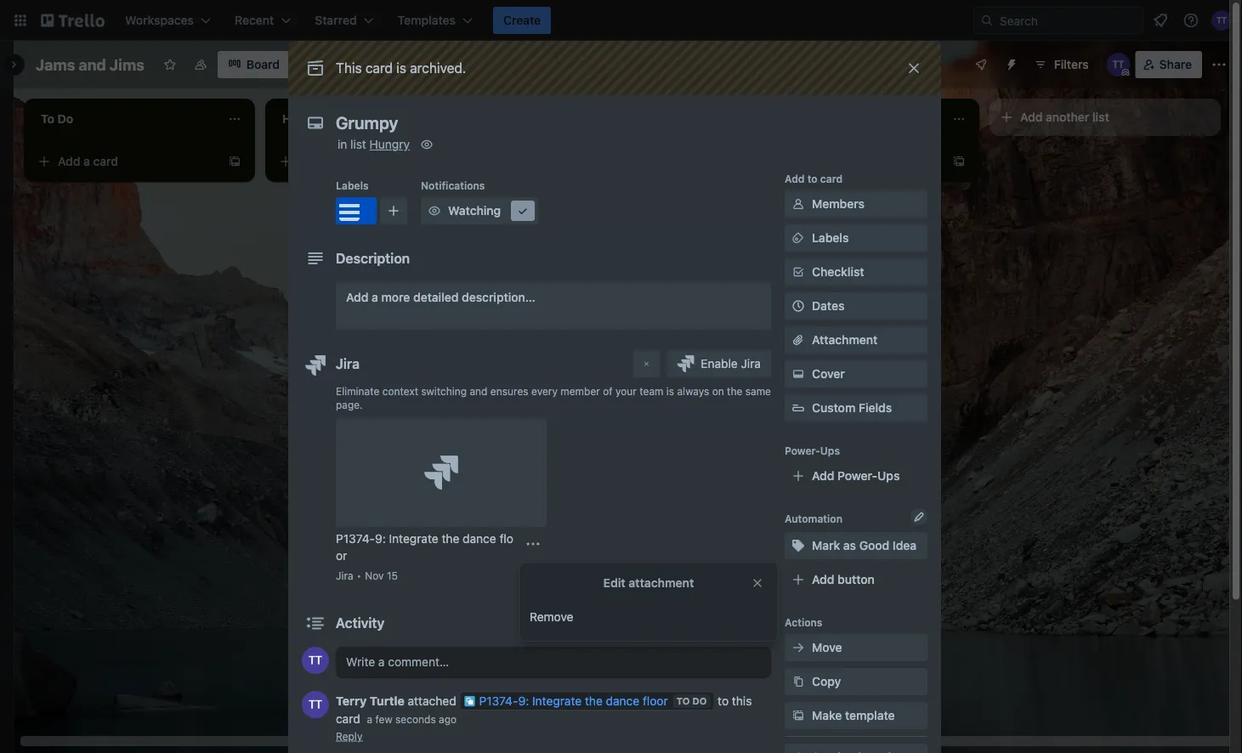 Task type: locate. For each thing, give the bounding box(es) containing it.
0 vertical spatial list
[[1093, 110, 1109, 124]]

add inside add a more detailed description… link
[[346, 290, 369, 304]]

switch to… image
[[12, 12, 29, 29]]

add for add to card
[[785, 173, 805, 184]]

power-ups
[[785, 445, 840, 457]]

a
[[83, 154, 90, 168], [372, 290, 378, 304], [367, 714, 372, 726]]

0 vertical spatial dance
[[463, 532, 496, 546]]

0 horizontal spatial power-
[[785, 445, 820, 457]]

in list hungry
[[338, 137, 410, 151]]

sm image
[[426, 202, 443, 219], [514, 202, 531, 219], [790, 366, 807, 383]]

1 vertical spatial power-
[[838, 469, 877, 483]]

9:
[[375, 532, 386, 546], [518, 694, 529, 708]]

a inside button
[[83, 154, 90, 168]]

ups up "add power-ups"
[[820, 445, 840, 457]]

add a more detailed description…
[[346, 290, 535, 304]]

sm image inside move link
[[790, 639, 807, 656]]

add button
[[812, 573, 875, 587]]

add for add button
[[812, 573, 834, 587]]

1 horizontal spatial and
[[470, 385, 488, 397]]

1 horizontal spatial 9:
[[518, 694, 529, 708]]

1 vertical spatial p1374-
[[479, 694, 518, 708]]

activity
[[336, 615, 385, 631]]

Write a comment text field
[[336, 647, 771, 678]]

jira left •
[[336, 570, 353, 582]]

to do
[[676, 696, 707, 707]]

detailed
[[413, 290, 459, 304]]

2 vertical spatial a
[[367, 714, 372, 726]]

share
[[1159, 57, 1192, 71]]

1 horizontal spatial integrate
[[532, 694, 582, 708]]

show menu image
[[1211, 56, 1228, 73]]

and
[[79, 55, 106, 74], [470, 385, 488, 397]]

hungry link
[[370, 137, 410, 151]]

the inside eliminate context switching and ensures every member of your team is always on the same page.
[[727, 385, 743, 397]]

p1374- for p1374-9: integrate the dance flo or jira • nov 15
[[336, 532, 375, 546]]

cover
[[812, 367, 845, 381]]

labels up the color: blue, title: none image
[[336, 179, 369, 191]]

labels
[[336, 179, 369, 191], [812, 231, 849, 245]]

0 horizontal spatial list
[[350, 137, 366, 151]]

nov
[[365, 570, 384, 582]]

p1374-
[[336, 532, 375, 546], [479, 694, 518, 708]]

is right the team
[[666, 385, 674, 397]]

0 vertical spatial labels
[[336, 179, 369, 191]]

jams
[[36, 55, 75, 74]]

1 vertical spatial ups
[[877, 469, 900, 483]]

always
[[677, 385, 709, 397]]

0 horizontal spatial ups
[[820, 445, 840, 457]]

terry turtle (terryturtle) image left terry
[[302, 691, 329, 718]]

the right on
[[727, 385, 743, 397]]

jira
[[336, 356, 360, 372], [741, 357, 761, 371], [336, 570, 353, 582]]

integrate up 15
[[389, 532, 438, 546]]

card inside button
[[93, 154, 118, 168]]

to up members
[[807, 173, 818, 184]]

a few seconds ago link
[[367, 714, 457, 726]]

flo
[[499, 532, 513, 546]]

1 horizontal spatial p1374-
[[479, 694, 518, 708]]

in
[[338, 137, 347, 151]]

dates
[[812, 299, 845, 313]]

is inside eliminate context switching and ensures every member of your team is always on the same page.
[[666, 385, 674, 397]]

jams and jims
[[36, 55, 144, 74]]

1 vertical spatial dance
[[606, 694, 640, 708]]

0 horizontal spatial is
[[396, 60, 406, 76]]

terry turtle (terryturtle) image
[[1212, 10, 1232, 31], [1107, 53, 1130, 77], [302, 691, 329, 718]]

enable
[[701, 357, 738, 371]]

0 horizontal spatial terry turtle (terryturtle) image
[[302, 691, 329, 718]]

ups down fields
[[877, 469, 900, 483]]

a few seconds ago
[[367, 714, 457, 726]]

dates button
[[785, 292, 928, 320]]

0 horizontal spatial create from template… image
[[228, 155, 241, 168]]

the
[[727, 385, 743, 397], [442, 532, 459, 546], [585, 694, 603, 708]]

power- down custom
[[785, 445, 820, 457]]

this
[[336, 60, 362, 76]]

None text field
[[327, 107, 888, 138]]

a for card
[[83, 154, 90, 168]]

9: down write a comment text box
[[518, 694, 529, 708]]

sm image for move
[[790, 639, 807, 656]]

add a card
[[58, 154, 118, 168]]

make template link
[[785, 702, 928, 729]]

0 vertical spatial power-
[[785, 445, 820, 457]]

a for more
[[372, 290, 378, 304]]

add button button
[[785, 566, 928, 593]]

to left this
[[718, 694, 729, 708]]

0 vertical spatial the
[[727, 385, 743, 397]]

and left jims at the top left
[[79, 55, 106, 74]]

0 horizontal spatial dance
[[463, 532, 496, 546]]

dance left floor
[[606, 694, 640, 708]]

0 vertical spatial 9:
[[375, 532, 386, 546]]

2 horizontal spatial the
[[727, 385, 743, 397]]

attachment
[[629, 576, 694, 590]]

card for add a card
[[93, 154, 118, 168]]

dance for floor
[[606, 694, 640, 708]]

p1374- for p1374-9: integrate the dance floor
[[479, 694, 518, 708]]

sm image for copy
[[790, 673, 807, 690]]

add power-ups
[[812, 469, 900, 483]]

add for add a more detailed description…
[[346, 290, 369, 304]]

1 vertical spatial 9:
[[518, 694, 529, 708]]

add inside add a card button
[[58, 154, 80, 168]]

integrate down write a comment text box
[[532, 694, 582, 708]]

sm image inside members link
[[790, 196, 807, 213]]

the left flo
[[442, 532, 459, 546]]

1 horizontal spatial list
[[1093, 110, 1109, 124]]

0 horizontal spatial p1374-
[[336, 532, 375, 546]]

add for add power-ups
[[812, 469, 834, 483]]

add another list
[[1020, 110, 1109, 124]]

9: up nov
[[375, 532, 386, 546]]

reply link
[[336, 730, 363, 742]]

ups inside add power-ups link
[[877, 469, 900, 483]]

0 horizontal spatial the
[[442, 532, 459, 546]]

sm image left the cover
[[790, 366, 807, 383]]

1 horizontal spatial power-
[[838, 469, 877, 483]]

1 horizontal spatial terry turtle (terryturtle) image
[[1107, 53, 1130, 77]]

0 vertical spatial a
[[83, 154, 90, 168]]

power ups image
[[974, 58, 988, 71]]

sm image for cover
[[790, 366, 807, 383]]

labels link
[[785, 224, 928, 252]]

2 horizontal spatial terry turtle (terryturtle) image
[[1212, 10, 1232, 31]]

9: for p1374-9: integrate the dance flo or jira • nov 15
[[375, 532, 386, 546]]

good
[[859, 539, 890, 553]]

2 vertical spatial the
[[585, 694, 603, 708]]

list
[[1093, 110, 1109, 124], [350, 137, 366, 151]]

ups
[[820, 445, 840, 457], [877, 469, 900, 483]]

1 vertical spatial to
[[718, 694, 729, 708]]

search image
[[980, 14, 994, 27]]

1 vertical spatial terry turtle (terryturtle) image
[[1107, 53, 1130, 77]]

Search field
[[994, 8, 1143, 33]]

and left the ensures
[[470, 385, 488, 397]]

1 horizontal spatial the
[[585, 694, 603, 708]]

jira up same
[[741, 357, 761, 371]]

9: for p1374-9: integrate the dance floor
[[518, 694, 529, 708]]

the for p1374-9: integrate the dance flo or jira • nov 15
[[442, 532, 459, 546]]

1 vertical spatial and
[[470, 385, 488, 397]]

your
[[616, 385, 637, 397]]

0 vertical spatial and
[[79, 55, 106, 74]]

add to card
[[785, 173, 843, 184]]

few
[[375, 714, 393, 726]]

add inside add button button
[[812, 573, 834, 587]]

terry
[[336, 694, 367, 708]]

card inside to this card
[[336, 712, 360, 726]]

checklist link
[[785, 258, 928, 286]]

power- down power-ups
[[838, 469, 877, 483]]

p1374- inside p1374-9: integrate the dance flo or jira • nov 15
[[336, 532, 375, 546]]

sm image right watching
[[514, 202, 531, 219]]

2 horizontal spatial sm image
[[790, 366, 807, 383]]

ensures
[[490, 385, 528, 397]]

list right "in"
[[350, 137, 366, 151]]

primary element
[[0, 0, 1242, 41]]

fields
[[859, 401, 892, 415]]

this card is archived.
[[336, 60, 466, 76]]

integrate inside p1374-9: integrate the dance flo or jira • nov 15
[[389, 532, 438, 546]]

0 horizontal spatial 9:
[[375, 532, 386, 546]]

2 vertical spatial terry turtle (terryturtle) image
[[302, 691, 329, 718]]

automation
[[785, 513, 843, 525]]

p1374- up 'or' at bottom
[[336, 532, 375, 546]]

seconds
[[395, 714, 436, 726]]

add inside add another list "button"
[[1020, 110, 1043, 124]]

eliminate context switching and ensures every member of your team is always on the same page.
[[336, 385, 771, 411]]

sm image
[[418, 136, 435, 153], [790, 196, 807, 213], [790, 230, 807, 247], [790, 264, 807, 281], [790, 537, 807, 554], [790, 639, 807, 656], [790, 673, 807, 690], [790, 707, 807, 724], [790, 749, 807, 753]]

power- inside add power-ups link
[[838, 469, 877, 483]]

1 vertical spatial a
[[372, 290, 378, 304]]

custom fields button
[[785, 400, 928, 417]]

sm image inside the labels link
[[790, 230, 807, 247]]

1 vertical spatial the
[[442, 532, 459, 546]]

labels up checklist
[[812, 231, 849, 245]]

the inside p1374-9: integrate the dance flo or jira • nov 15
[[442, 532, 459, 546]]

9: inside p1374-9: integrate the dance flo or jira • nov 15
[[375, 532, 386, 546]]

add inside add power-ups link
[[812, 469, 834, 483]]

0 horizontal spatial and
[[79, 55, 106, 74]]

mark
[[812, 539, 840, 553]]

power-
[[785, 445, 820, 457], [838, 469, 877, 483]]

sm image down notifications
[[426, 202, 443, 219]]

sm image inside cover link
[[790, 366, 807, 383]]

0 vertical spatial is
[[396, 60, 406, 76]]

dance for flo
[[463, 532, 496, 546]]

card for add to card
[[820, 173, 843, 184]]

0 horizontal spatial sm image
[[426, 202, 443, 219]]

1 vertical spatial is
[[666, 385, 674, 397]]

dance inside p1374-9: integrate the dance flo or jira • nov 15
[[463, 532, 496, 546]]

terry turtle (terryturtle) image right open information menu icon
[[1212, 10, 1232, 31]]

remove button
[[519, 604, 778, 631]]

1 horizontal spatial dance
[[606, 694, 640, 708]]

the down write a comment text box
[[585, 694, 603, 708]]

1 vertical spatial labels
[[812, 231, 849, 245]]

jims
[[110, 55, 144, 74]]

0 vertical spatial terry turtle (terryturtle) image
[[1212, 10, 1232, 31]]

terry turtle (terryturtle) image right filters
[[1107, 53, 1130, 77]]

1 horizontal spatial ups
[[877, 469, 900, 483]]

dance
[[463, 532, 496, 546], [606, 694, 640, 708]]

0 horizontal spatial integrate
[[389, 532, 438, 546]]

0 vertical spatial p1374-
[[336, 532, 375, 546]]

sm image inside checklist link
[[790, 264, 807, 281]]

sm image inside copy link
[[790, 673, 807, 690]]

1 vertical spatial integrate
[[532, 694, 582, 708]]

jira inside p1374-9: integrate the dance flo or jira • nov 15
[[336, 570, 353, 582]]

create from template… image
[[228, 155, 241, 168], [952, 155, 966, 168]]

sm image for make template
[[790, 707, 807, 724]]

on
[[712, 385, 724, 397]]

0 horizontal spatial to
[[718, 694, 729, 708]]

0 vertical spatial integrate
[[389, 532, 438, 546]]

p1374- right attached
[[479, 694, 518, 708]]

card
[[365, 60, 393, 76], [93, 154, 118, 168], [820, 173, 843, 184], [336, 712, 360, 726]]

1 horizontal spatial create from template… image
[[952, 155, 966, 168]]

customize views image
[[298, 56, 315, 73]]

dance left flo
[[463, 532, 496, 546]]

to inside to this card
[[718, 694, 729, 708]]

1 horizontal spatial to
[[807, 173, 818, 184]]

1 horizontal spatial is
[[666, 385, 674, 397]]

list right another
[[1093, 110, 1109, 124]]

is left archived.
[[396, 60, 406, 76]]

sm image inside the make template link
[[790, 707, 807, 724]]



Task type: describe. For each thing, give the bounding box(es) containing it.
terry turtle (terryturtle) image inside primary element
[[1212, 10, 1232, 31]]

1 create from template… image from the left
[[228, 155, 241, 168]]

description
[[336, 250, 410, 267]]

star or unstar board image
[[163, 58, 177, 71]]

card for to this card
[[336, 712, 360, 726]]

board
[[246, 57, 280, 71]]

to this card
[[336, 694, 752, 726]]

enable jira button
[[667, 350, 771, 377]]

add a more detailed description… link
[[336, 282, 771, 330]]

sm image inside mark as good idea button
[[790, 537, 807, 554]]

another
[[1046, 110, 1089, 124]]

automation image
[[998, 51, 1022, 75]]

move link
[[785, 634, 928, 661]]

edit
[[603, 576, 626, 590]]

of
[[603, 385, 613, 397]]

1 horizontal spatial sm image
[[514, 202, 531, 219]]

as
[[843, 539, 856, 553]]

add a card button
[[31, 148, 221, 175]]

jira inside button
[[741, 357, 761, 371]]

member
[[561, 385, 600, 397]]

add for add a card
[[58, 154, 80, 168]]

switching
[[421, 385, 467, 397]]

2 create from template… image from the left
[[952, 155, 966, 168]]

archived.
[[410, 60, 466, 76]]

checklist
[[812, 265, 864, 279]]

members
[[812, 197, 865, 211]]

page.
[[336, 399, 363, 411]]

color: blue, title: none image
[[336, 197, 377, 224]]

add another list button
[[990, 99, 1221, 136]]

or
[[336, 549, 347, 563]]

create button
[[493, 7, 551, 34]]

button
[[838, 573, 875, 587]]

members link
[[785, 190, 928, 218]]

add for add another list
[[1020, 110, 1043, 124]]

make
[[812, 709, 842, 723]]

sm image for watching
[[426, 202, 443, 219]]

and inside "board name" text field
[[79, 55, 106, 74]]

create
[[503, 13, 541, 27]]

eliminate
[[336, 385, 379, 397]]

15
[[387, 570, 398, 582]]

turtle
[[370, 694, 405, 708]]

actions
[[785, 616, 823, 628]]

mark as good idea
[[812, 539, 917, 553]]

hungry
[[370, 137, 410, 151]]

every
[[531, 385, 558, 397]]

remove
[[530, 610, 573, 624]]

reply
[[336, 730, 363, 742]]

ago
[[439, 714, 457, 726]]

integrate for p1374-9: integrate the dance flo or jira • nov 15
[[389, 532, 438, 546]]

watching
[[448, 204, 501, 218]]

terry turtle attached
[[336, 694, 460, 708]]

sm image for labels
[[790, 230, 807, 247]]

more
[[381, 290, 410, 304]]

share button
[[1136, 51, 1202, 78]]

cover link
[[785, 360, 928, 388]]

custom
[[812, 401, 856, 415]]

the for p1374-9: integrate the dance floor
[[585, 694, 603, 708]]

integrate for p1374-9: integrate the dance floor
[[532, 694, 582, 708]]

make template
[[812, 709, 895, 723]]

custom fields
[[812, 401, 892, 415]]

mark as good idea button
[[785, 532, 928, 559]]

sm image for checklist
[[790, 264, 807, 281]]

template
[[845, 709, 895, 723]]

same
[[745, 385, 771, 397]]

copy link
[[785, 668, 928, 695]]

0 notifications image
[[1150, 10, 1171, 31]]

idea
[[893, 539, 917, 553]]

and inside eliminate context switching and ensures every member of your team is always on the same page.
[[470, 385, 488, 397]]

1 horizontal spatial labels
[[812, 231, 849, 245]]

filters
[[1054, 57, 1089, 71]]

p1374-9: integrate the dance flo or jira • nov 15
[[336, 532, 513, 582]]

add power-ups link
[[785, 463, 928, 490]]

do
[[692, 696, 707, 707]]

floor
[[643, 694, 668, 708]]

p1374-9: integrate the dance floor image
[[424, 456, 458, 490]]

p1374-9: integrate the dance floor
[[479, 694, 668, 708]]

0 vertical spatial ups
[[820, 445, 840, 457]]

terry turtle (terryturtle) image
[[302, 647, 329, 674]]

watching button
[[421, 197, 538, 224]]

Board name text field
[[27, 51, 153, 78]]

move
[[812, 641, 842, 655]]

workspace visible image
[[194, 58, 207, 71]]

description…
[[462, 290, 535, 304]]

0 horizontal spatial labels
[[336, 179, 369, 191]]

this
[[732, 694, 752, 708]]

list inside "button"
[[1093, 110, 1109, 124]]

to
[[676, 696, 690, 707]]

sm image for members
[[790, 196, 807, 213]]

team
[[640, 385, 664, 397]]

edit attachment
[[603, 576, 694, 590]]

jira up eliminate
[[336, 356, 360, 372]]

•
[[357, 570, 362, 582]]

attached
[[408, 694, 456, 708]]

1 vertical spatial list
[[350, 137, 366, 151]]

0 vertical spatial to
[[807, 173, 818, 184]]

attachment button
[[785, 326, 928, 354]]

board link
[[218, 51, 290, 78]]

attachment
[[812, 333, 878, 347]]

context
[[382, 385, 418, 397]]

enable jira
[[701, 357, 761, 371]]

notifications
[[421, 179, 485, 191]]

open information menu image
[[1183, 12, 1200, 29]]



Task type: vqa. For each thing, say whether or not it's contained in the screenshot.
the rightmost 1-On-1 Meeting Agenda
no



